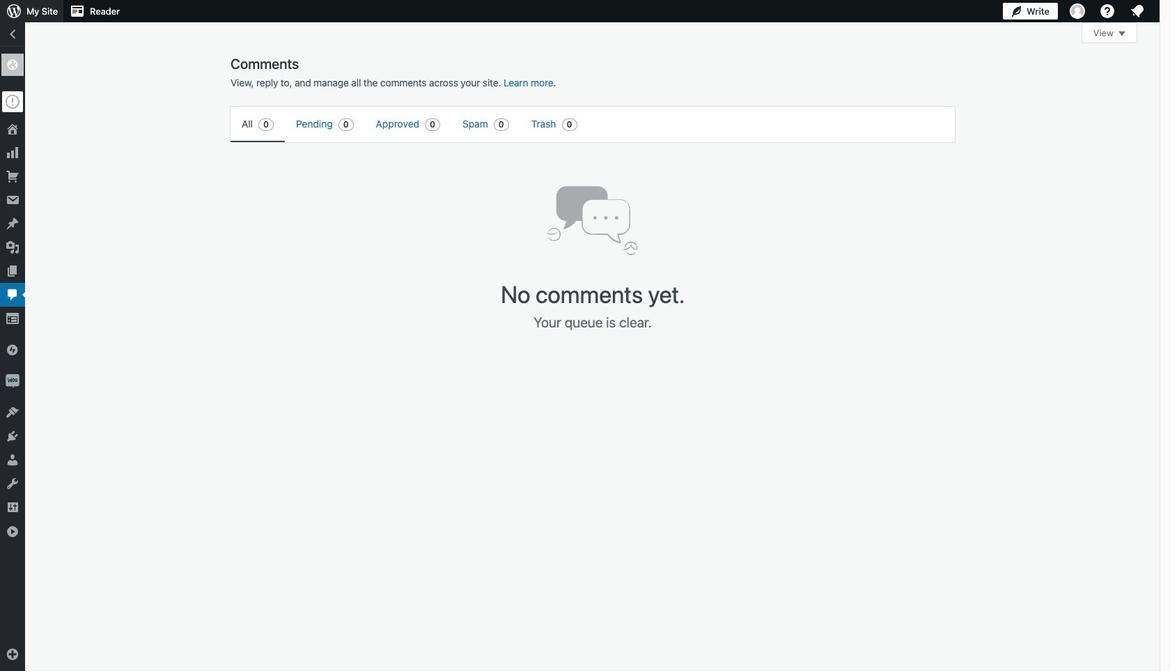 Task type: describe. For each thing, give the bounding box(es) containing it.
my profile image
[[1070, 3, 1086, 19]]

help image
[[1100, 3, 1116, 20]]



Task type: vqa. For each thing, say whether or not it's contained in the screenshot.
"My Profile" icon
yes



Task type: locate. For each thing, give the bounding box(es) containing it.
1 img image from the top
[[6, 343, 20, 357]]

main content
[[231, 22, 1138, 361]]

menu
[[231, 107, 933, 142]]

closed image
[[1119, 31, 1126, 36]]

0 vertical spatial img image
[[6, 343, 20, 357]]

2 img image from the top
[[6, 374, 20, 388]]

img image
[[6, 343, 20, 357], [6, 374, 20, 388]]

1 vertical spatial img image
[[6, 374, 20, 388]]

manage your notifications image
[[1130, 3, 1146, 20]]



